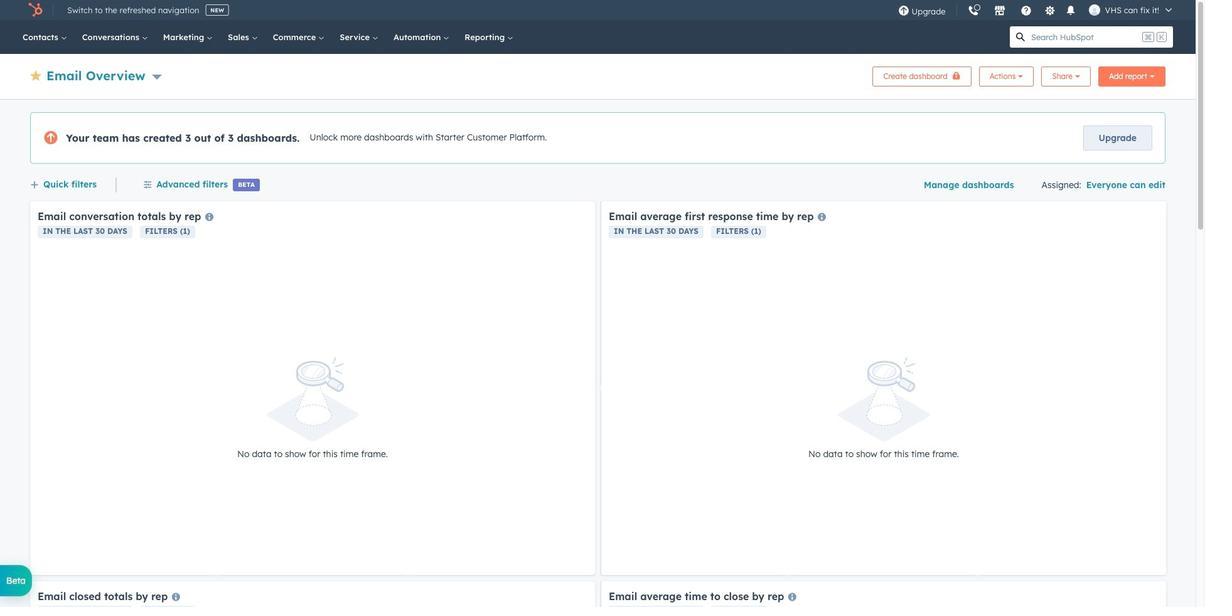 Task type: locate. For each thing, give the bounding box(es) containing it.
banner
[[30, 63, 1166, 87]]

email average first response time by rep element
[[601, 202, 1166, 576]]

marketplaces image
[[994, 6, 1005, 17]]

menu
[[892, 0, 1181, 21]]

email average time to close by rep element
[[601, 582, 1166, 608]]

Search HubSpot search field
[[1031, 26, 1140, 48]]



Task type: vqa. For each thing, say whether or not it's contained in the screenshot.
menu
yes



Task type: describe. For each thing, give the bounding box(es) containing it.
jer mill image
[[1089, 4, 1100, 16]]

email closed totals by rep element
[[30, 582, 595, 608]]

email conversation totals by rep element
[[30, 202, 595, 576]]



